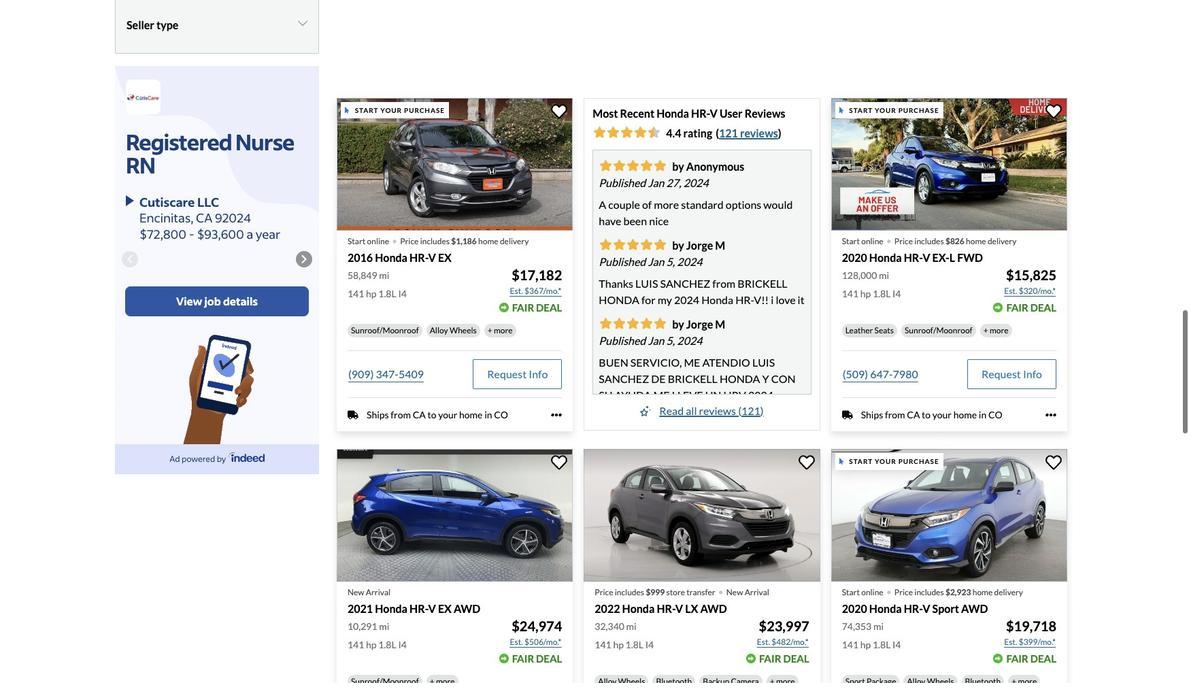 Task type: locate. For each thing, give the bounding box(es) containing it.
delivery inside start online · price includes $826 home delivery 2020 honda hr-v ex-l fwd
[[988, 236, 1017, 246]]

i4 for ·
[[893, 639, 902, 651]]

i4 up seats
[[893, 288, 902, 300]]

me
[[684, 356, 701, 369], [654, 389, 670, 401]]

0 vertical spatial luis
[[636, 277, 659, 290]]

1 horizontal spatial request
[[982, 368, 1022, 381]]

141 inside 10,291 mi 141 hp 1.8l i4
[[348, 639, 364, 651]]

0 horizontal spatial +
[[488, 325, 493, 336]]

fair deal down est. $399/mo.* button
[[1007, 653, 1057, 665]]

1 + more from the left
[[488, 325, 513, 336]]

y
[[763, 372, 770, 385]]

deal down '$320/mo.*'
[[1031, 302, 1057, 314]]

est. down "$15,825" on the right of page
[[1005, 286, 1018, 296]]

honda inside start online · price includes $826 home delivery 2020 honda hr-v ex-l fwd
[[870, 251, 902, 264]]

gray 2016 honda hr-v ex suv / crossover front-wheel drive continuously variable transmission image
[[337, 98, 573, 231]]

0 vertical spatial )
[[779, 126, 782, 139]]

in for $17,182
[[485, 409, 493, 421]]

honda up hrv
[[720, 372, 761, 385]]

2020 for sport
[[842, 602, 868, 615]]

co for $17,182
[[494, 409, 508, 421]]

0 horizontal spatial brickell
[[668, 372, 718, 385]]

ca down 5409
[[413, 409, 426, 421]]

start your purchase for $15,825
[[850, 106, 940, 114]]

awd for ·
[[962, 602, 989, 615]]

home inside start online · price includes $1,186 home delivery 2016 honda hr-v ex
[[479, 236, 499, 246]]

honda up 128,000 mi 141 hp 1.8l i4
[[870, 251, 902, 264]]

honda
[[657, 107, 690, 120], [375, 251, 408, 264], [870, 251, 902, 264], [702, 293, 734, 306], [375, 602, 408, 615], [623, 602, 655, 615], [870, 602, 902, 615]]

1 vertical spatial by
[[673, 239, 685, 252]]

hp for $999
[[614, 639, 624, 651]]

1 ships from ca to your home in co from the left
[[367, 409, 508, 421]]

0 horizontal spatial luis
[[636, 277, 659, 290]]

2 published from the top
[[599, 255, 646, 268]]

co for $15,825
[[989, 409, 1003, 421]]

includes up sport
[[915, 587, 945, 598]]

deal down $399/mo.*
[[1031, 653, 1057, 665]]

1 request info from the left
[[488, 368, 548, 381]]

1.8l inside 58,849 mi 141 hp 1.8l i4
[[379, 288, 397, 300]]

2024 up thanks luis sanchez from brickell honda for my 2024 honda hr-v!! i love it
[[678, 255, 703, 268]]

$399/mo.*
[[1019, 637, 1056, 648]]

includes
[[420, 236, 450, 246], [915, 236, 945, 246], [615, 587, 645, 598], [915, 587, 945, 598]]

2 awd from the left
[[701, 602, 727, 615]]

1 vertical spatial m
[[716, 318, 726, 331]]

arrival up $23,997
[[745, 587, 770, 598]]

0 horizontal spatial honda
[[599, 293, 640, 306]]

honda up 74,353 mi 141 hp 1.8l i4
[[870, 602, 902, 615]]

of
[[643, 198, 652, 211]]

i4 inside 58,849 mi 141 hp 1.8l i4
[[398, 288, 407, 300]]

2 truck image from the left
[[842, 410, 853, 420]]

in for $15,825
[[979, 409, 987, 421]]

delivery
[[500, 236, 529, 246], [988, 236, 1017, 246], [995, 587, 1024, 598]]

ships from ca to your home in co
[[367, 409, 508, 421], [862, 409, 1003, 421]]

online inside start online · price includes $2,923 home delivery 2020 honda hr-v sport awd
[[862, 587, 884, 598]]

from inside thanks luis sanchez from brickell honda for my 2024 honda hr-v!! i love it
[[713, 277, 736, 290]]

reviews down reviews on the top right of the page
[[741, 126, 779, 139]]

0 horizontal spatial awd
[[454, 602, 481, 615]]

i4
[[398, 288, 407, 300], [893, 288, 902, 300], [398, 639, 407, 651], [646, 639, 654, 651], [893, 639, 902, 651]]

mi right 10,291
[[379, 621, 390, 633]]

i4 down $999
[[646, 639, 654, 651]]

truck image for $15,825
[[842, 410, 853, 420]]

1 horizontal spatial new
[[727, 587, 744, 598]]

1 request info button from the left
[[473, 359, 562, 389]]

v inside start online · price includes $826 home delivery 2020 honda hr-v ex-l fwd
[[923, 251, 931, 264]]

includes inside start online · price includes $1,186 home delivery 2016 honda hr-v ex
[[420, 236, 450, 246]]

hp down 10,291
[[366, 639, 377, 651]]

141 down the 74,353
[[842, 639, 859, 651]]

luis inside buen servicio, me atendio luis sanchez de brickell honda y con su ayuda me lleve un hrv 2024 nuevo de paquete
[[753, 356, 776, 369]]

0 horizontal spatial ships from ca to your home in co
[[367, 409, 508, 421]]

price for ex
[[400, 236, 419, 246]]

mi inside 128,000 mi 141 hp 1.8l i4
[[879, 270, 890, 281]]

2 ex from the top
[[438, 602, 452, 615]]

m for from
[[716, 239, 726, 252]]

honda inside start online · price includes $1,186 home delivery 2016 honda hr-v ex
[[375, 251, 408, 264]]

1.8l inside 32,340 mi 141 hp 1.8l i4
[[626, 639, 644, 651]]

mi right the 74,353
[[874, 621, 884, 633]]

0 horizontal spatial )
[[761, 404, 764, 417]]

mi inside 32,340 mi 141 hp 1.8l i4
[[627, 621, 637, 633]]

luis up for
[[636, 277, 659, 290]]

request info button up ellipsis h image
[[968, 359, 1057, 389]]

5, up servicio,
[[667, 334, 675, 347]]

published up buen
[[599, 334, 646, 347]]

price inside start online · price includes $2,923 home delivery 2020 honda hr-v sport awd
[[895, 587, 914, 598]]

online inside start online · price includes $826 home delivery 2020 honda hr-v ex-l fwd
[[862, 236, 884, 246]]

i4 inside 74,353 mi 141 hp 1.8l i4
[[893, 639, 902, 651]]

un
[[706, 389, 722, 401]]

1 horizontal spatial ships
[[862, 409, 884, 421]]

ca down 7980
[[908, 409, 921, 421]]

141 down 32,340
[[595, 639, 612, 651]]

141 inside 74,353 mi 141 hp 1.8l i4
[[842, 639, 859, 651]]

141 down 58,849
[[348, 288, 364, 300]]

est. inside $15,825 est. $320/mo.*
[[1005, 286, 1018, 296]]

141 down 128,000
[[842, 288, 859, 300]]

reviews
[[741, 126, 779, 139], [699, 404, 737, 417]]

jan for luis
[[648, 255, 665, 268]]

i4 inside 10,291 mi 141 hp 1.8l i4
[[398, 639, 407, 651]]

delivery inside start online · price includes $1,186 home delivery 2016 honda hr-v ex
[[500, 236, 529, 246]]

de down the ayuda
[[640, 405, 654, 418]]

price inside start online · price includes $1,186 home delivery 2016 honda hr-v ex
[[400, 236, 419, 246]]

jorge for sanchez
[[687, 239, 714, 252]]

v for $826
[[923, 251, 931, 264]]

hp for ·
[[861, 639, 871, 651]]

2024 right the 27, in the top of the page
[[684, 176, 709, 189]]

by up the 27, in the top of the page
[[673, 160, 685, 173]]

by jorge m published jan 5, 2024 down nice
[[599, 239, 726, 268]]

1 jan from the top
[[648, 176, 665, 189]]

2 horizontal spatial more
[[990, 325, 1009, 336]]

est. down $23,997
[[758, 637, 771, 648]]

2020 for ex-
[[842, 251, 868, 264]]

1 horizontal spatial honda
[[720, 372, 761, 385]]

2 co from the left
[[989, 409, 1003, 421]]

seller type
[[127, 19, 179, 32]]

0 horizontal spatial arrival
[[366, 587, 391, 598]]

2 new from the left
[[727, 587, 744, 598]]

start inside start online · price includes $826 home delivery 2020 honda hr-v ex-l fwd
[[842, 236, 860, 246]]

start
[[355, 106, 379, 114], [850, 106, 873, 114], [348, 236, 366, 246], [842, 236, 860, 246], [850, 457, 873, 465], [842, 587, 860, 598]]

1 ex from the top
[[438, 251, 452, 264]]

0 vertical spatial me
[[684, 356, 701, 369]]

published for buen
[[599, 334, 646, 347]]

delivery up $19,718
[[995, 587, 1024, 598]]

0 vertical spatial sanchez
[[661, 277, 711, 290]]

0 vertical spatial published
[[599, 176, 646, 189]]

me up read
[[654, 389, 670, 401]]

price inside start online · price includes $826 home delivery 2020 honda hr-v ex-l fwd
[[895, 236, 914, 246]]

more for $17,182
[[494, 325, 513, 336]]

0 vertical spatial 5,
[[667, 255, 675, 268]]

fair deal down est. $320/mo.* button
[[1007, 302, 1057, 314]]

1 2020 from the top
[[842, 251, 868, 264]]

1 horizontal spatial brickell
[[738, 277, 788, 290]]

0 horizontal spatial (
[[716, 126, 719, 139]]

2 + from the left
[[984, 325, 989, 336]]

$320/mo.*
[[1019, 286, 1056, 296]]

1 horizontal spatial request info button
[[968, 359, 1057, 389]]

home inside start online · price includes $826 home delivery 2020 honda hr-v ex-l fwd
[[967, 236, 987, 246]]

1 horizontal spatial awd
[[701, 602, 727, 615]]

v
[[710, 107, 718, 120], [428, 251, 436, 264], [923, 251, 931, 264], [428, 602, 436, 615], [676, 602, 684, 615], [923, 602, 931, 615]]

1 vertical spatial jorge
[[687, 318, 714, 331]]

5,
[[667, 255, 675, 268], [667, 334, 675, 347]]

hp inside 32,340 mi 141 hp 1.8l i4
[[614, 639, 624, 651]]

1 awd from the left
[[454, 602, 481, 615]]

i4 inside 128,000 mi 141 hp 1.8l i4
[[893, 288, 902, 300]]

0 horizontal spatial sunroof/moonroof
[[351, 325, 419, 336]]

luis
[[636, 277, 659, 290], [753, 356, 776, 369]]

est. $506/mo.* button
[[510, 636, 562, 650]]

141
[[348, 288, 364, 300], [842, 288, 859, 300], [348, 639, 364, 651], [595, 639, 612, 651], [842, 639, 859, 651]]

0 horizontal spatial ships
[[367, 409, 389, 421]]

new right transfer
[[727, 587, 744, 598]]

0 horizontal spatial request
[[488, 368, 527, 381]]

more up nice
[[654, 198, 679, 211]]

mi inside 58,849 mi 141 hp 1.8l i4
[[379, 270, 390, 281]]

2024 inside by anonymous published jan 27, 2024
[[684, 176, 709, 189]]

me up lleve
[[684, 356, 701, 369]]

v for $2,923
[[923, 602, 931, 615]]

0 vertical spatial de
[[652, 372, 666, 385]]

est. down $19,718
[[1005, 637, 1018, 648]]

price up 74,353 mi 141 hp 1.8l i4
[[895, 587, 914, 598]]

2 vertical spatial jan
[[648, 334, 665, 347]]

fair
[[512, 302, 535, 314], [1007, 302, 1029, 314], [512, 653, 535, 665], [760, 653, 782, 665], [1007, 653, 1029, 665]]

request info
[[488, 368, 548, 381], [982, 368, 1043, 381]]

0 vertical spatial (
[[716, 126, 719, 139]]

from for $17,182
[[391, 409, 411, 421]]

0 horizontal spatial 121
[[719, 126, 738, 139]]

· inside start online · price includes $1,186 home delivery 2016 honda hr-v ex
[[392, 227, 398, 252]]

0 horizontal spatial from
[[391, 409, 411, 421]]

hr- right 2021
[[410, 602, 428, 615]]

141 for $999
[[595, 639, 612, 651]]

deal for ·
[[784, 653, 810, 665]]

delivery for $15,825
[[988, 236, 1017, 246]]

0 horizontal spatial info
[[529, 368, 548, 381]]

1 truck image from the left
[[348, 410, 359, 420]]

2 request info from the left
[[982, 368, 1043, 381]]

) down reviews on the top right of the page
[[779, 126, 782, 139]]

1 by from the top
[[673, 160, 685, 173]]

home for ex-
[[967, 236, 987, 246]]

1 vertical spatial 2020
[[842, 602, 868, 615]]

honda for ·
[[623, 602, 655, 615]]

0 horizontal spatial request info button
[[473, 359, 562, 389]]

mi inside 74,353 mi 141 hp 1.8l i4
[[874, 621, 884, 633]]

hr- inside start online · price includes $2,923 home delivery 2020 honda hr-v sport awd
[[904, 602, 923, 615]]

1.8l for ·
[[873, 639, 891, 651]]

request info button for $15,825
[[968, 359, 1057, 389]]

sanchez
[[661, 277, 711, 290], [599, 372, 649, 385]]

1 published from the top
[[599, 176, 646, 189]]

2024 right my
[[675, 293, 700, 306]]

141 inside 32,340 mi 141 hp 1.8l i4
[[595, 639, 612, 651]]

1 horizontal spatial sunroof/moonroof
[[905, 325, 973, 336]]

hr- for $826
[[904, 251, 923, 264]]

i4 for $999
[[646, 639, 654, 651]]

mi right 58,849
[[379, 270, 390, 281]]

2 ships from ca to your home in co from the left
[[862, 409, 1003, 421]]

honda inside thanks luis sanchez from brickell honda for my 2024 honda hr-v!! i love it
[[702, 293, 734, 306]]

· inside start online · price includes $2,923 home delivery 2020 honda hr-v sport awd
[[887, 579, 892, 603]]

honda left v!!
[[702, 293, 734, 306]]

1 horizontal spatial 121
[[742, 404, 761, 417]]

1 horizontal spatial +
[[984, 325, 989, 336]]

est. inside $23,997 est. $482/mo.*
[[758, 637, 771, 648]]

1 horizontal spatial info
[[1024, 368, 1043, 381]]

sunroof/moonroof
[[351, 325, 419, 336], [905, 325, 973, 336]]

purchase
[[404, 106, 445, 114], [899, 106, 940, 114], [899, 457, 940, 465]]

jorge down thanks luis sanchez from brickell honda for my 2024 honda hr-v!! i love it
[[687, 318, 714, 331]]

1 horizontal spatial reviews
[[741, 126, 779, 139]]

your for $19,718
[[875, 457, 897, 465]]

fair deal down est. $506/mo.* button
[[512, 653, 562, 665]]

1 horizontal spatial luis
[[753, 356, 776, 369]]

seller
[[127, 19, 154, 32]]

1 horizontal spatial me
[[684, 356, 701, 369]]

2020 inside start online · price includes $826 home delivery 2020 honda hr-v ex-l fwd
[[842, 251, 868, 264]]

hr- for ·
[[657, 602, 676, 615]]

141 down 10,291
[[348, 639, 364, 651]]

arrival
[[366, 587, 391, 598], [745, 587, 770, 598]]

141 inside 128,000 mi 141 hp 1.8l i4
[[842, 288, 859, 300]]

$23,997
[[759, 618, 810, 635]]

price for ex-
[[895, 236, 914, 246]]

honda up 4.4
[[657, 107, 690, 120]]

· inside start online · price includes $826 home delivery 2020 honda hr-v ex-l fwd
[[887, 227, 892, 252]]

new
[[348, 587, 365, 598], [727, 587, 744, 598]]

+
[[488, 325, 493, 336], [984, 325, 989, 336]]

1.8l inside 74,353 mi 141 hp 1.8l i4
[[873, 639, 891, 651]]

lleve
[[672, 389, 704, 401]]

buen servicio, me atendio luis sanchez de brickell honda y con su ayuda me lleve un hrv 2024 nuevo de paquete
[[599, 356, 796, 418]]

1 vertical spatial (
[[739, 404, 742, 417]]

1 horizontal spatial from
[[713, 277, 736, 290]]

0 vertical spatial by jorge m published jan 5, 2024
[[599, 239, 726, 268]]

· up 74,353 mi 141 hp 1.8l i4
[[887, 579, 892, 603]]

1 horizontal spatial request info
[[982, 368, 1043, 381]]

1 horizontal spatial arrival
[[745, 587, 770, 598]]

141 for ·
[[842, 639, 859, 651]]

price
[[400, 236, 419, 246], [895, 236, 914, 246], [595, 587, 614, 598], [895, 587, 914, 598]]

1 to from the left
[[428, 409, 437, 421]]

ships from ca to your home in co down 7980
[[862, 409, 1003, 421]]

to for $15,825
[[922, 409, 931, 421]]

new inside new arrival 2021 honda hr-v ex awd
[[348, 587, 365, 598]]

start online · price includes $2,923 home delivery 2020 honda hr-v sport awd
[[842, 579, 1024, 615]]

(509)
[[843, 368, 869, 381]]

ellipsis h image
[[1046, 410, 1057, 421]]

honda inside start online · price includes $2,923 home delivery 2020 honda hr-v sport awd
[[870, 602, 902, 615]]

3 jan from the top
[[648, 334, 665, 347]]

start online · price includes $1,186 home delivery 2016 honda hr-v ex
[[348, 227, 529, 264]]

3 published from the top
[[599, 334, 646, 347]]

start inside start online · price includes $2,923 home delivery 2020 honda hr-v sport awd
[[842, 587, 860, 598]]

2024
[[684, 176, 709, 189], [678, 255, 703, 268], [675, 293, 700, 306], [678, 334, 703, 347], [749, 389, 774, 401]]

awd inside start online · price includes $2,923 home delivery 2020 honda hr-v sport awd
[[962, 602, 989, 615]]

mi inside 10,291 mi 141 hp 1.8l i4
[[379, 621, 390, 633]]

2 vertical spatial published
[[599, 334, 646, 347]]

delivery up "$15,825" on the right of page
[[988, 236, 1017, 246]]

fair deal for v
[[512, 653, 562, 665]]

price left '$826'
[[895, 236, 914, 246]]

includes for sport
[[915, 587, 945, 598]]

1 vertical spatial published
[[599, 255, 646, 268]]

published for thanks
[[599, 255, 646, 268]]

1 horizontal spatial co
[[989, 409, 1003, 421]]

mouse pointer image
[[345, 107, 350, 114], [840, 107, 844, 114], [840, 458, 844, 465]]

0 horizontal spatial co
[[494, 409, 508, 421]]

m down thanks luis sanchez from brickell honda for my 2024 honda hr-v!! i love it
[[716, 318, 726, 331]]

2 horizontal spatial from
[[886, 409, 906, 421]]

5, for luis
[[667, 255, 675, 268]]

fair down est. $367/mo.* button
[[512, 302, 535, 314]]

hr- left sport
[[904, 602, 923, 615]]

deal for v
[[536, 653, 562, 665]]

0 vertical spatial honda
[[599, 293, 640, 306]]

honda inside buen servicio, me atendio luis sanchez de brickell honda y con su ayuda me lleve un hrv 2024 nuevo de paquete
[[720, 372, 761, 385]]

mi
[[379, 270, 390, 281], [879, 270, 890, 281], [379, 621, 390, 633], [627, 621, 637, 633], [874, 621, 884, 633]]

v inside start online · price includes $2,923 home delivery 2020 honda hr-v sport awd
[[923, 602, 931, 615]]

2 jorge from the top
[[687, 318, 714, 331]]

includes inside start online · price includes $826 home delivery 2020 honda hr-v ex-l fwd
[[915, 236, 945, 246]]

2 5, from the top
[[667, 334, 675, 347]]

0 horizontal spatial sanchez
[[599, 372, 649, 385]]

hrv
[[724, 389, 747, 401]]

2 info from the left
[[1024, 368, 1043, 381]]

couple
[[609, 198, 640, 211]]

1 vertical spatial reviews
[[699, 404, 737, 417]]

1.8l for $999
[[626, 639, 644, 651]]

1.8l
[[379, 288, 397, 300], [873, 288, 891, 300], [379, 639, 397, 651], [626, 639, 644, 651], [873, 639, 891, 651]]

delivery up $17,182
[[500, 236, 529, 246]]

1 new from the left
[[348, 587, 365, 598]]

start your purchase
[[355, 106, 445, 114], [850, 106, 940, 114], [850, 457, 940, 465]]

121
[[719, 126, 738, 139], [742, 404, 761, 417]]

( down hrv
[[739, 404, 742, 417]]

by jorge m published jan 5, 2024 up servicio,
[[599, 318, 726, 347]]

hr- inside thanks luis sanchez from brickell honda for my 2024 honda hr-v!! i love it
[[736, 293, 754, 306]]

alloy
[[430, 325, 448, 336]]

co left ellipsis h image
[[989, 409, 1003, 421]]

hr- left the ex- at the right
[[904, 251, 923, 264]]

all
[[686, 404, 697, 417]]

i4 down start online · price includes $1,186 home delivery 2016 honda hr-v ex
[[398, 288, 407, 300]]

1 5, from the top
[[667, 255, 675, 268]]

hp inside 74,353 mi 141 hp 1.8l i4
[[861, 639, 871, 651]]

ex inside start online · price includes $1,186 home delivery 2016 honda hr-v ex
[[438, 251, 452, 264]]

0 horizontal spatial ca
[[413, 409, 426, 421]]

2 in from the left
[[979, 409, 987, 421]]

· for ex-
[[887, 227, 892, 252]]

2 horizontal spatial awd
[[962, 602, 989, 615]]

1 vertical spatial ex
[[438, 602, 452, 615]]

0 vertical spatial jorge
[[687, 239, 714, 252]]

1 vertical spatial 121
[[742, 404, 761, 417]]

truck image down (909)
[[348, 410, 359, 420]]

1 ships from the left
[[367, 409, 389, 421]]

647-
[[871, 368, 893, 381]]

1 vertical spatial 5,
[[667, 334, 675, 347]]

1 horizontal spatial more
[[654, 198, 679, 211]]

+ for $15,825
[[984, 325, 989, 336]]

blue 2021 honda hr-v ex awd suv / crossover all-wheel drive continuously variable transmission image
[[337, 449, 573, 582]]

1 vertical spatial brickell
[[668, 372, 718, 385]]

1 ca from the left
[[413, 409, 426, 421]]

hp down 128,000
[[861, 288, 871, 300]]

5409
[[399, 368, 424, 381]]

i4 down new arrival 2021 honda hr-v ex awd
[[398, 639, 407, 651]]

seller type button
[[127, 8, 308, 42]]

1 + from the left
[[488, 325, 493, 336]]

honda inside price includes $999 store transfer · new arrival 2022 honda hr-v lx awd
[[623, 602, 655, 615]]

m down a couple of more standard options would have been nice at the right top of the page
[[716, 239, 726, 252]]

jan left the 27, in the top of the page
[[648, 176, 665, 189]]

fair for $2,923
[[1007, 653, 1029, 665]]

est. inside $24,974 est. $506/mo.*
[[510, 637, 523, 648]]

1 horizontal spatial in
[[979, 409, 987, 421]]

brickell up v!!
[[738, 277, 788, 290]]

luis inside thanks luis sanchez from brickell honda for my 2024 honda hr-v!! i love it
[[636, 277, 659, 290]]

by down thanks luis sanchez from brickell honda for my 2024 honda hr-v!! i love it
[[673, 318, 685, 331]]

0 vertical spatial m
[[716, 239, 726, 252]]

reviews down un
[[699, 404, 737, 417]]

2 by from the top
[[673, 239, 685, 252]]

ex inside new arrival 2021 honda hr-v ex awd
[[438, 602, 452, 615]]

price up 2022
[[595, 587, 614, 598]]

1 horizontal spatial ca
[[908, 409, 921, 421]]

hr- inside price includes $999 store transfer · new arrival 2022 honda hr-v lx awd
[[657, 602, 676, 615]]

sunroof/moonroof right seats
[[905, 325, 973, 336]]

fair down est. $399/mo.* button
[[1007, 653, 1029, 665]]

v for ·
[[676, 602, 684, 615]]

· up 128,000 mi 141 hp 1.8l i4
[[887, 227, 892, 252]]

published up couple
[[599, 176, 646, 189]]

est.
[[510, 286, 523, 296], [1005, 286, 1018, 296], [510, 637, 523, 648], [758, 637, 771, 648], [1005, 637, 1018, 648]]

est. inside $17,182 est. $367/mo.*
[[510, 286, 523, 296]]

0 vertical spatial 2020
[[842, 251, 868, 264]]

1.8l for 2021
[[379, 639, 397, 651]]

more
[[654, 198, 679, 211], [494, 325, 513, 336], [990, 325, 1009, 336]]

hr- inside start online · price includes $1,186 home delivery 2016 honda hr-v ex
[[410, 251, 428, 264]]

0 horizontal spatial reviews
[[699, 404, 737, 417]]

includes left $999
[[615, 587, 645, 598]]

2 vertical spatial by
[[673, 318, 685, 331]]

2 + more from the left
[[984, 325, 1009, 336]]

by inside by anonymous published jan 27, 2024
[[673, 160, 685, 173]]

1 vertical spatial by jorge m published jan 5, 2024
[[599, 318, 726, 347]]

alloy wheels
[[430, 325, 477, 336]]

2 2020 from the top
[[842, 602, 868, 615]]

1 info from the left
[[529, 368, 548, 381]]

+ more
[[488, 325, 513, 336], [984, 325, 1009, 336]]

0 vertical spatial jan
[[648, 176, 665, 189]]

0 horizontal spatial to
[[428, 409, 437, 421]]

fair for v
[[512, 653, 535, 665]]

2 ca from the left
[[908, 409, 921, 421]]

ships from ca to your home in co for $17,182
[[367, 409, 508, 421]]

hr- for $1,186
[[410, 251, 428, 264]]

deal down $506/mo.*
[[536, 653, 562, 665]]

1 horizontal spatial + more
[[984, 325, 1009, 336]]

mouse pointer image for $17,182
[[345, 107, 350, 114]]

( right rating
[[716, 126, 719, 139]]

1 vertical spatial honda
[[720, 372, 761, 385]]

brickell inside buen servicio, me atendio luis sanchez de brickell honda y con su ayuda me lleve un hrv 2024 nuevo de paquete
[[668, 372, 718, 385]]

0 horizontal spatial + more
[[488, 325, 513, 336]]

includes inside start online · price includes $2,923 home delivery 2020 honda hr-v sport awd
[[915, 587, 945, 598]]

published inside by anonymous published jan 27, 2024
[[599, 176, 646, 189]]

1 in from the left
[[485, 409, 493, 421]]

1 vertical spatial sanchez
[[599, 372, 649, 385]]

2 m from the top
[[716, 318, 726, 331]]

1 request from the left
[[488, 368, 527, 381]]

3 by from the top
[[673, 318, 685, 331]]

) down y on the bottom
[[761, 404, 764, 417]]

hp inside 10,291 mi 141 hp 1.8l i4
[[366, 639, 377, 651]]

luis up y on the bottom
[[753, 356, 776, 369]]

0 horizontal spatial more
[[494, 325, 513, 336]]

0 vertical spatial brickell
[[738, 277, 788, 290]]

new arrival 2021 honda hr-v ex awd
[[348, 587, 481, 615]]

2 jan from the top
[[648, 255, 665, 268]]

request info button for $17,182
[[473, 359, 562, 389]]

hr- inside start online · price includes $826 home delivery 2020 honda hr-v ex-l fwd
[[904, 251, 923, 264]]

)
[[779, 126, 782, 139], [761, 404, 764, 417]]

includes left $1,186
[[420, 236, 450, 246]]

i4 down start online · price includes $2,923 home delivery 2020 honda hr-v sport awd
[[893, 639, 902, 651]]

2020 up the 74,353
[[842, 602, 868, 615]]

1 arrival from the left
[[366, 587, 391, 598]]

0 vertical spatial by
[[673, 160, 685, 173]]

fair down est. $482/mo.* button
[[760, 653, 782, 665]]

published
[[599, 176, 646, 189], [599, 255, 646, 268], [599, 334, 646, 347]]

hp
[[366, 288, 377, 300], [861, 288, 871, 300], [366, 639, 377, 651], [614, 639, 624, 651], [861, 639, 871, 651]]

hr-
[[692, 107, 710, 120], [410, 251, 428, 264], [904, 251, 923, 264], [736, 293, 754, 306], [410, 602, 428, 615], [657, 602, 676, 615], [904, 602, 923, 615]]

2 request info button from the left
[[968, 359, 1057, 389]]

ships for $17,182
[[367, 409, 389, 421]]

1 horizontal spatial sanchez
[[661, 277, 711, 290]]

deal down $482/mo.*
[[784, 653, 810, 665]]

2020 inside start online · price includes $2,923 home delivery 2020 honda hr-v sport awd
[[842, 602, 868, 615]]

2 arrival from the left
[[745, 587, 770, 598]]

2 ships from the left
[[862, 409, 884, 421]]

truck image
[[348, 410, 359, 420], [842, 410, 853, 420]]

0 horizontal spatial new
[[348, 587, 365, 598]]

ships down (509) 647-7980 button
[[862, 409, 884, 421]]

1 by jorge m published jan 5, 2024 from the top
[[599, 239, 726, 268]]

fair deal for ·
[[760, 653, 810, 665]]

jorge down a couple of more standard options would have been nice at the right top of the page
[[687, 239, 714, 252]]

$24,974
[[512, 618, 562, 635]]

1 vertical spatial me
[[654, 389, 670, 401]]

2 to from the left
[[922, 409, 931, 421]]

i4 inside 32,340 mi 141 hp 1.8l i4
[[646, 639, 654, 651]]

· right transfer
[[719, 579, 724, 603]]

by down a couple of more standard options would have been nice at the right top of the page
[[673, 239, 685, 252]]

arrival inside price includes $999 store transfer · new arrival 2022 honda hr-v lx awd
[[745, 587, 770, 598]]

co
[[494, 409, 508, 421], [989, 409, 1003, 421]]

sanchez up the ayuda
[[599, 372, 649, 385]]

n / a 2020 honda hr-v ex-l fwd suv / crossover front-wheel drive automatic image
[[832, 98, 1068, 231]]

brickell up lleve
[[668, 372, 718, 385]]

would
[[764, 198, 793, 211]]

0 vertical spatial ex
[[438, 251, 452, 264]]

buen
[[599, 356, 629, 369]]

1 vertical spatial jan
[[648, 255, 665, 268]]

awd inside price includes $999 store transfer · new arrival 2022 honda hr-v lx awd
[[701, 602, 727, 615]]

est. $320/mo.* button
[[1004, 285, 1057, 298]]

$19,718
[[1007, 618, 1057, 635]]

online for $15,825
[[862, 236, 884, 246]]

1 jorge from the top
[[687, 239, 714, 252]]

by for me
[[673, 318, 685, 331]]

1 vertical spatial )
[[761, 404, 764, 417]]

sanchez up my
[[661, 277, 711, 290]]

by jorge m published jan 5, 2024 for servicio,
[[599, 318, 726, 347]]

home inside start online · price includes $2,923 home delivery 2020 honda hr-v sport awd
[[973, 587, 993, 598]]

32,340 mi 141 hp 1.8l i4
[[595, 621, 654, 651]]

v inside price includes $999 store transfer · new arrival 2022 honda hr-v lx awd
[[676, 602, 684, 615]]

mi right 32,340
[[627, 621, 637, 633]]

1 horizontal spatial ships from ca to your home in co
[[862, 409, 1003, 421]]

jorge
[[687, 239, 714, 252], [687, 318, 714, 331]]

de down servicio,
[[652, 372, 666, 385]]

0 horizontal spatial request info
[[488, 368, 548, 381]]

est. inside $19,718 est. $399/mo.*
[[1005, 637, 1018, 648]]

3 awd from the left
[[962, 602, 989, 615]]

co left ellipsis h icon
[[494, 409, 508, 421]]

2 request from the left
[[982, 368, 1022, 381]]

1 horizontal spatial )
[[779, 126, 782, 139]]

sport
[[933, 602, 960, 615]]

honda down $999
[[623, 602, 655, 615]]

2 by jorge m published jan 5, 2024 from the top
[[599, 318, 726, 347]]

v inside start online · price includes $1,186 home delivery 2016 honda hr-v ex
[[428, 251, 436, 264]]

my
[[658, 293, 672, 306]]

gray 2022 honda hr-v lx awd suv / crossover all-wheel drive automatic image
[[584, 449, 821, 582]]

0 horizontal spatial in
[[485, 409, 493, 421]]

online inside start online · price includes $1,186 home delivery 2016 honda hr-v ex
[[367, 236, 389, 246]]

1 co from the left
[[494, 409, 508, 421]]

1 horizontal spatial to
[[922, 409, 931, 421]]

$15,825 est. $320/mo.*
[[1005, 267, 1057, 296]]

1 vertical spatial luis
[[753, 356, 776, 369]]

0 horizontal spatial truck image
[[348, 410, 359, 420]]

2021
[[348, 602, 373, 615]]

online up the 74,353
[[862, 587, 884, 598]]

more down est. $320/mo.* button
[[990, 325, 1009, 336]]

5, for servicio,
[[667, 334, 675, 347]]

1 horizontal spatial truck image
[[842, 410, 853, 420]]

honda for $2,923
[[870, 602, 902, 615]]

1 m from the top
[[716, 239, 726, 252]]

1.8l inside 10,291 mi 141 hp 1.8l i4
[[379, 639, 397, 651]]

home for sport
[[973, 587, 993, 598]]

deal for $2,923
[[1031, 653, 1057, 665]]



Task type: vqa. For each thing, say whether or not it's contained in the screenshot.
the sanchez within THE THANKS LUIS SANCHEZ FROM BRICKELL HONDA FOR MY 2024 HONDA HR-V!! I LOVE IT
yes



Task type: describe. For each thing, give the bounding box(es) containing it.
58,849
[[348, 270, 378, 281]]

hr- for $2,923
[[904, 602, 923, 615]]

jan inside by anonymous published jan 27, 2024
[[648, 176, 665, 189]]

128,000
[[842, 270, 878, 281]]

it
[[798, 293, 805, 306]]

leather
[[846, 325, 874, 336]]

brickell inside thanks luis sanchez from brickell honda for my 2024 honda hr-v!! i love it
[[738, 277, 788, 290]]

lx
[[686, 602, 699, 615]]

aegean blue metallic 2020 honda hr-v sport awd suv / crossover all-wheel drive continuously variable transmission image
[[832, 449, 1068, 582]]

· for ex
[[392, 227, 398, 252]]

request for $17,182
[[488, 368, 527, 381]]

purchase for $15,825
[[899, 106, 940, 114]]

est. $367/mo.* button
[[510, 285, 562, 298]]

user
[[720, 107, 743, 120]]

honda inside new arrival 2021 honda hr-v ex awd
[[375, 602, 408, 615]]

(909)
[[349, 368, 374, 381]]

start your purchase for $17,182
[[355, 106, 445, 114]]

honda for honda
[[702, 293, 734, 306]]

i4 for 2021
[[398, 639, 407, 651]]

est. for $2,923
[[1005, 637, 1018, 648]]

$17,182 est. $367/mo.*
[[510, 267, 562, 296]]

ships for $15,825
[[862, 409, 884, 421]]

most recent honda hr-v user reviews element
[[593, 150, 812, 420]]

more for $15,825
[[990, 325, 1009, 336]]

honda inside thanks luis sanchez from brickell honda for my 2024 honda hr-v!! i love it
[[599, 293, 640, 306]]

$24,974 est. $506/mo.*
[[510, 618, 562, 648]]

ca for $17,182
[[413, 409, 426, 421]]

your for $17,182
[[381, 106, 402, 114]]

includes for ex-
[[915, 236, 945, 246]]

$367/mo.*
[[525, 286, 562, 296]]

7980
[[893, 368, 919, 381]]

love
[[776, 293, 796, 306]]

4.4 rating ( 121 reviews )
[[667, 126, 782, 139]]

read
[[660, 404, 684, 417]]

includes inside price includes $999 store transfer · new arrival 2022 honda hr-v lx awd
[[615, 587, 645, 598]]

2 sunroof/moonroof from the left
[[905, 325, 973, 336]]

info for $17,182
[[529, 368, 548, 381]]

more inside a couple of more standard options would have been nice
[[654, 198, 679, 211]]

32,340
[[595, 621, 625, 633]]

fair down est. $320/mo.* button
[[1007, 302, 1029, 314]]

hp for 2021
[[366, 639, 377, 651]]

est. $399/mo.* button
[[1004, 636, 1057, 650]]

est. for ·
[[758, 637, 771, 648]]

sanchez inside buen servicio, me atendio luis sanchez de brickell honda y con su ayuda me lleve un hrv 2024 nuevo de paquete
[[599, 372, 649, 385]]

home for ex
[[479, 236, 499, 246]]

· for sport
[[887, 579, 892, 603]]

leather seats
[[846, 325, 894, 336]]

sanchez inside thanks luis sanchez from brickell honda for my 2024 honda hr-v!! i love it
[[661, 277, 711, 290]]

delivery for $17,182
[[500, 236, 529, 246]]

2016
[[348, 251, 373, 264]]

(509) 647-7980
[[843, 368, 919, 381]]

most
[[593, 107, 618, 120]]

jorge for me
[[687, 318, 714, 331]]

stars image
[[641, 406, 652, 416]]

awd inside new arrival 2021 honda hr-v ex awd
[[454, 602, 481, 615]]

by for sanchez
[[673, 239, 685, 252]]

standard
[[682, 198, 724, 211]]

fair deal for $2,923
[[1007, 653, 1057, 665]]

1 horizontal spatial (
[[739, 404, 742, 417]]

a
[[599, 198, 607, 211]]

read all  reviews ( 121 )
[[660, 404, 764, 417]]

anonymous
[[687, 160, 745, 173]]

$1,186
[[451, 236, 477, 246]]

$15,825
[[1007, 267, 1057, 283]]

1 sunroof/moonroof from the left
[[351, 325, 419, 336]]

i
[[771, 293, 774, 306]]

nuevo
[[599, 405, 638, 418]]

1 vertical spatial de
[[640, 405, 654, 418]]

27,
[[667, 176, 682, 189]]

0 vertical spatial reviews
[[741, 126, 779, 139]]

v!!
[[754, 293, 769, 306]]

request info for $15,825
[[982, 368, 1043, 381]]

+ for $17,182
[[488, 325, 493, 336]]

74,353
[[842, 621, 872, 633]]

request info for $17,182
[[488, 368, 548, 381]]

mi for ·
[[874, 621, 884, 633]]

l
[[950, 251, 956, 264]]

121 reviews link
[[719, 126, 779, 139]]

store
[[667, 587, 685, 598]]

10,291 mi 141 hp 1.8l i4
[[348, 621, 407, 651]]

(909) 347-5409
[[349, 368, 424, 381]]

online for $17,182
[[367, 236, 389, 246]]

been
[[624, 214, 647, 227]]

ayuda
[[615, 389, 652, 401]]

+ more for $17,182
[[488, 325, 513, 336]]

by for of
[[673, 160, 685, 173]]

price inside price includes $999 store transfer · new arrival 2022 honda hr-v lx awd
[[595, 587, 614, 598]]

by anonymous published jan 27, 2024
[[599, 160, 745, 189]]

ex-
[[933, 251, 950, 264]]

transfer
[[687, 587, 716, 598]]

awd for $999
[[701, 602, 727, 615]]

info for $15,825
[[1024, 368, 1043, 381]]

to for $17,182
[[428, 409, 437, 421]]

arrival inside new arrival 2021 honda hr-v ex awd
[[366, 587, 391, 598]]

includes for ex
[[420, 236, 450, 246]]

fair for ·
[[760, 653, 782, 665]]

mouse pointer image for $19,718
[[840, 458, 844, 465]]

128,000 mi 141 hp 1.8l i4
[[842, 270, 902, 300]]

deal down $367/mo.*
[[536, 302, 562, 314]]

$482/mo.*
[[772, 637, 809, 648]]

2024 inside buen servicio, me atendio luis sanchez de brickell honda y con su ayuda me lleve un hrv 2024 nuevo de paquete
[[749, 389, 774, 401]]

price includes $999 store transfer · new arrival 2022 honda hr-v lx awd
[[595, 579, 770, 615]]

1.8l inside 128,000 mi 141 hp 1.8l i4
[[873, 288, 891, 300]]

recent
[[621, 107, 655, 120]]

start inside start online · price includes $1,186 home delivery 2016 honda hr-v ex
[[348, 236, 366, 246]]

price for sport
[[895, 587, 914, 598]]

$826
[[946, 236, 965, 246]]

(509) 647-7980 button
[[842, 359, 919, 389]]

chevron down image
[[298, 18, 308, 29]]

new inside price includes $999 store transfer · new arrival 2022 honda hr-v lx awd
[[727, 587, 744, 598]]

request for $15,825
[[982, 368, 1022, 381]]

) for 121
[[761, 404, 764, 417]]

+ more for $15,825
[[984, 325, 1009, 336]]

ellipsis h image
[[552, 410, 562, 421]]

141 for 2021
[[348, 639, 364, 651]]

hp inside 128,000 mi 141 hp 1.8l i4
[[861, 288, 871, 300]]

honda for $826
[[870, 251, 902, 264]]

type
[[157, 19, 179, 32]]

start your purchase for $19,718
[[850, 457, 940, 465]]

v inside new arrival 2021 honda hr-v ex awd
[[428, 602, 436, 615]]

honda for $1,186
[[375, 251, 408, 264]]

hp inside 58,849 mi 141 hp 1.8l i4
[[366, 288, 377, 300]]

fwd
[[958, 251, 984, 264]]

ca for $15,825
[[908, 409, 921, 421]]

thanks luis sanchez from brickell honda for my 2024 honda hr-v!! i love it
[[599, 277, 805, 306]]

for
[[642, 293, 656, 306]]

2024 inside thanks luis sanchez from brickell honda for my 2024 honda hr-v!! i love it
[[675, 293, 700, 306]]

nice
[[650, 214, 669, 227]]

ships from ca to your home in co for $15,825
[[862, 409, 1003, 421]]

your for $15,825
[[875, 106, 897, 114]]

4.4
[[667, 126, 682, 139]]

truck image for $17,182
[[348, 410, 359, 420]]

wheels
[[450, 325, 477, 336]]

start online · price includes $826 home delivery 2020 honda hr-v ex-l fwd
[[842, 227, 1017, 264]]

thanks
[[599, 277, 634, 290]]

$506/mo.*
[[525, 637, 562, 648]]

delivery inside start online · price includes $2,923 home delivery 2020 honda hr-v sport awd
[[995, 587, 1024, 598]]

paquete
[[656, 405, 705, 418]]

$2,923
[[946, 587, 972, 598]]

purchase for $19,718
[[899, 457, 940, 465]]

mi for $999
[[627, 621, 637, 633]]

347-
[[376, 368, 399, 381]]

74,353 mi 141 hp 1.8l i4
[[842, 621, 902, 651]]

options
[[726, 198, 762, 211]]

m for atendio
[[716, 318, 726, 331]]

servicio,
[[631, 356, 682, 369]]

purchase for $17,182
[[404, 106, 445, 114]]

141 inside 58,849 mi 141 hp 1.8l i4
[[348, 288, 364, 300]]

(909) 347-5409 button
[[348, 359, 425, 389]]

· inside price includes $999 store transfer · new arrival 2022 honda hr-v lx awd
[[719, 579, 724, 603]]

most recent honda hr-v user reviews
[[593, 107, 786, 120]]

mi for 2021
[[379, 621, 390, 633]]

hr- inside new arrival 2021 honda hr-v ex awd
[[410, 602, 428, 615]]

58,849 mi 141 hp 1.8l i4
[[348, 270, 407, 300]]

$17,182
[[512, 267, 562, 283]]

$19,718 est. $399/mo.*
[[1005, 618, 1057, 648]]

$999
[[646, 587, 665, 598]]

0 horizontal spatial me
[[654, 389, 670, 401]]

hr- for honda
[[736, 293, 754, 306]]

have
[[599, 214, 622, 227]]

jan for servicio,
[[648, 334, 665, 347]]

advertisement element
[[115, 66, 319, 475]]

fair deal down est. $367/mo.* button
[[512, 302, 562, 314]]

reviews
[[745, 107, 786, 120]]

v for $1,186
[[428, 251, 436, 264]]

hr- up rating
[[692, 107, 710, 120]]

2024 up servicio,
[[678, 334, 703, 347]]

0 vertical spatial 121
[[719, 126, 738, 139]]

est. $482/mo.* button
[[757, 636, 810, 650]]

from for $15,825
[[886, 409, 906, 421]]



